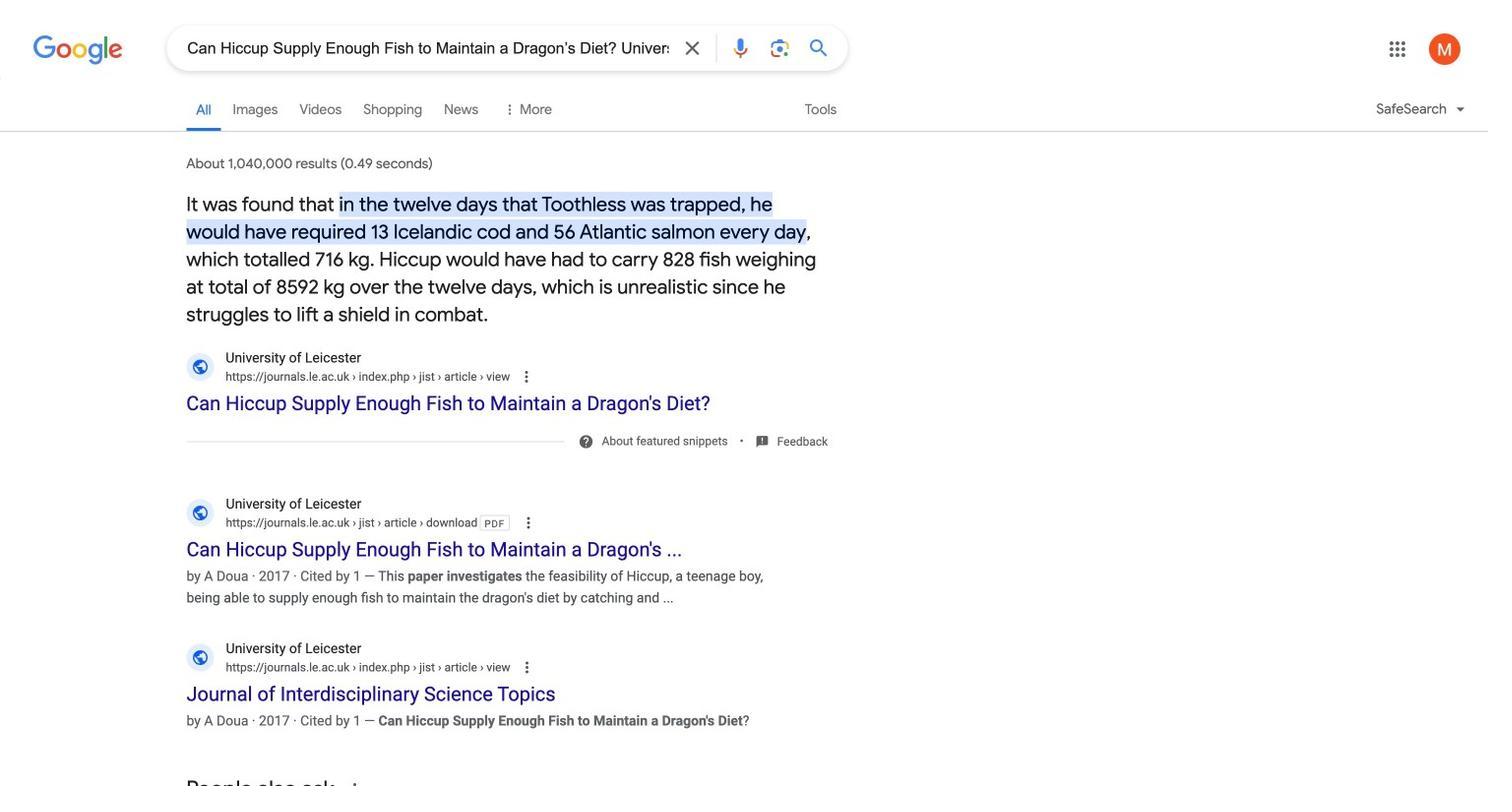 Task type: vqa. For each thing, say whether or not it's contained in the screenshot.
"Search by voice" image
yes



Task type: locate. For each thing, give the bounding box(es) containing it.
None text field
[[349, 516, 477, 530]]

navigation
[[0, 87, 1488, 143]]

None text field
[[226, 368, 510, 386], [349, 370, 510, 384], [226, 514, 477, 532], [226, 659, 510, 676], [349, 661, 510, 674], [226, 368, 510, 386], [349, 370, 510, 384], [226, 514, 477, 532], [226, 659, 510, 676], [349, 661, 510, 674]]

search by image image
[[768, 36, 792, 60]]

None search field
[[0, 25, 848, 71]]



Task type: describe. For each thing, give the bounding box(es) containing it.
google image
[[33, 35, 123, 65]]

search by voice image
[[729, 36, 752, 60]]

Search text field
[[187, 37, 668, 62]]



